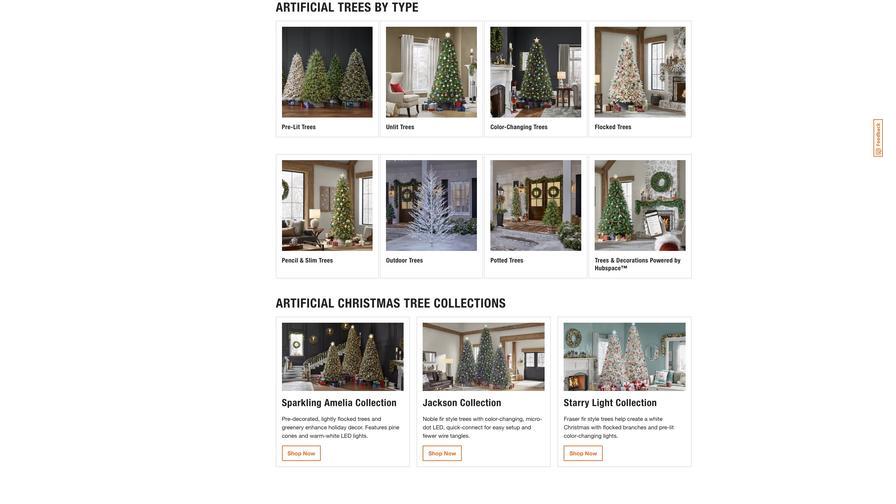Task type: locate. For each thing, give the bounding box(es) containing it.
1 horizontal spatial style
[[588, 416, 599, 423]]

and down greenery
[[299, 433, 308, 440]]

shop now down cones
[[287, 451, 315, 457]]

0 vertical spatial color-
[[485, 416, 499, 423]]

style for starry
[[588, 416, 599, 423]]

christmas inside fraser fir style trees help create a white christmas with flocked branches and pre-lit color-changing lights.
[[564, 424, 589, 431]]

artificial
[[276, 296, 334, 311]]

jackson collection
[[423, 397, 501, 409]]

potted trees
[[491, 257, 523, 265]]

starry
[[564, 397, 589, 409]]

flocked up decor. on the left bottom of the page
[[338, 416, 356, 423]]

image for trees & decorations powered by hubspace™ image
[[595, 160, 686, 251]]

white inside fraser fir style trees help create a white christmas with flocked branches and pre-lit color-changing lights.
[[649, 416, 663, 423]]

style inside noble fir style trees with color-changing, micro- dot led, quick-connect for easy setup and fewer wire tangles.
[[446, 416, 457, 423]]

2 shop now link from the left
[[423, 446, 462, 462]]

3 trees from the left
[[601, 416, 613, 423]]

color- down fraser
[[564, 433, 578, 440]]

now down changing
[[585, 451, 597, 457]]

1 horizontal spatial collection
[[460, 397, 501, 409]]

lit
[[293, 123, 300, 131]]

1 collection from the left
[[355, 397, 397, 409]]

holiday
[[328, 424, 346, 431]]

image for color-changing trees image
[[491, 27, 581, 118]]

1 vertical spatial color-
[[564, 433, 578, 440]]

flocked trees
[[595, 123, 631, 131]]

sparkling
[[282, 397, 322, 409]]

lights. inside fraser fir style trees help create a white christmas with flocked branches and pre-lit color-changing lights.
[[603, 433, 618, 440]]

1 horizontal spatial now
[[444, 451, 456, 457]]

create
[[627, 416, 643, 423]]

trees left help
[[601, 416, 613, 423]]

0 horizontal spatial shop
[[287, 451, 301, 457]]

artificial christmas tree collections
[[276, 296, 506, 311]]

potted
[[491, 257, 508, 265]]

0 horizontal spatial color-
[[485, 416, 499, 423]]

fraser
[[564, 416, 580, 423]]

2 horizontal spatial trees
[[601, 416, 613, 423]]

1 shop now link from the left
[[282, 446, 321, 462]]

fir for jackson
[[439, 416, 444, 423]]

trees right unlit
[[400, 123, 414, 131]]

& for pencil
[[300, 257, 304, 265]]

0 vertical spatial flocked
[[338, 416, 356, 423]]

fir for starry
[[581, 416, 586, 423]]

1 horizontal spatial with
[[591, 424, 601, 431]]

1 style from the left
[[446, 416, 457, 423]]

shop now link for sparkling
[[282, 446, 321, 462]]

trees up hubspace™
[[595, 257, 609, 265]]

christmas
[[338, 296, 400, 311], [564, 424, 589, 431]]

1 horizontal spatial shop
[[428, 451, 442, 457]]

noble
[[423, 416, 438, 423]]

1 vertical spatial with
[[591, 424, 601, 431]]

color-
[[485, 416, 499, 423], [564, 433, 578, 440]]

white
[[649, 416, 663, 423], [326, 433, 339, 440]]

with up changing
[[591, 424, 601, 431]]

shop
[[287, 451, 301, 457], [428, 451, 442, 457], [569, 451, 583, 457]]

0 horizontal spatial collection
[[355, 397, 397, 409]]

with inside noble fir style trees with color-changing, micro- dot led, quick-connect for easy setup and fewer wire tangles.
[[473, 416, 483, 423]]

lights.
[[353, 433, 368, 440], [603, 433, 618, 440]]

1 horizontal spatial &
[[611, 257, 615, 265]]

and inside fraser fir style trees help create a white christmas with flocked branches and pre-lit color-changing lights.
[[648, 424, 658, 431]]

fir up led,
[[439, 416, 444, 423]]

features
[[365, 424, 387, 431]]

0 vertical spatial christmas
[[338, 296, 400, 311]]

trees right changing
[[533, 123, 548, 131]]

0 vertical spatial white
[[649, 416, 663, 423]]

2 style from the left
[[588, 416, 599, 423]]

color-changing trees link
[[485, 21, 587, 137]]

shop now down wire on the bottom of page
[[428, 451, 456, 457]]

greenery
[[282, 424, 304, 431]]

color-
[[491, 123, 507, 131]]

led,
[[433, 424, 445, 431]]

trees & decorations powered by hubspace™
[[595, 257, 681, 272]]

by
[[674, 257, 681, 265]]

0 horizontal spatial &
[[300, 257, 304, 265]]

fir inside fraser fir style trees help create a white christmas with flocked branches and pre-lit color-changing lights.
[[581, 416, 586, 423]]

lights. for amelia
[[353, 433, 368, 440]]

0 horizontal spatial with
[[473, 416, 483, 423]]

hubspace™
[[595, 265, 627, 272]]

& inside trees & decorations powered by hubspace™
[[611, 257, 615, 265]]

1 vertical spatial white
[[326, 433, 339, 440]]

shop down 'fewer'
[[428, 451, 442, 457]]

powered
[[650, 257, 673, 265]]

and left pre-
[[648, 424, 658, 431]]

0 vertical spatial pre-
[[282, 123, 293, 131]]

1 vertical spatial flocked
[[603, 424, 621, 431]]

shop now link down cones
[[282, 446, 321, 462]]

fir right fraser
[[581, 416, 586, 423]]

collections
[[434, 296, 506, 311]]

0 horizontal spatial shop now
[[287, 451, 315, 457]]

0 horizontal spatial style
[[446, 416, 457, 423]]

white right a in the right bottom of the page
[[649, 416, 663, 423]]

now down warm- in the left bottom of the page
[[303, 451, 315, 457]]

setup
[[506, 424, 520, 431]]

lights. inside pre-decorated, lightly flocked trees and greenery enhance holiday decor. features pine cones and warm-white led lights.
[[353, 433, 368, 440]]

0 horizontal spatial shop now link
[[282, 446, 321, 462]]

2 lights. from the left
[[603, 433, 618, 440]]

connect
[[462, 424, 483, 431]]

for
[[484, 424, 491, 431]]

fir
[[439, 416, 444, 423], [581, 416, 586, 423]]

1 horizontal spatial flocked
[[603, 424, 621, 431]]

0 horizontal spatial lights.
[[353, 433, 368, 440]]

flocked trees link
[[589, 21, 691, 137]]

image for sparkling amelia collection image
[[282, 323, 404, 392]]

3 shop from the left
[[569, 451, 583, 457]]

branches
[[623, 424, 646, 431]]

1 & from the left
[[300, 257, 304, 265]]

potted trees link
[[485, 155, 587, 278]]

shop now link down wire on the bottom of page
[[423, 446, 462, 462]]

changing,
[[499, 416, 524, 423]]

&
[[300, 257, 304, 265], [611, 257, 615, 265]]

2 fir from the left
[[581, 416, 586, 423]]

1 pre- from the top
[[282, 123, 293, 131]]

tangles.
[[450, 433, 470, 440]]

style up quick-
[[446, 416, 457, 423]]

1 horizontal spatial color-
[[564, 433, 578, 440]]

1 shop from the left
[[287, 451, 301, 457]]

shop now link for jackson
[[423, 446, 462, 462]]

2 horizontal spatial shop
[[569, 451, 583, 457]]

1 shop now from the left
[[287, 451, 315, 457]]

now down wire on the bottom of page
[[444, 451, 456, 457]]

white down holiday
[[326, 433, 339, 440]]

shop now link down changing
[[564, 446, 603, 462]]

3 now from the left
[[585, 451, 597, 457]]

2 shop from the left
[[428, 451, 442, 457]]

collection up create
[[616, 397, 657, 409]]

trees
[[302, 123, 316, 131], [400, 123, 414, 131], [533, 123, 548, 131], [617, 123, 631, 131], [319, 257, 333, 265], [409, 257, 423, 265], [509, 257, 523, 265], [595, 257, 609, 265]]

pre-
[[282, 123, 293, 131], [282, 416, 292, 423]]

flocked inside pre-decorated, lightly flocked trees and greenery enhance holiday decor. features pine cones and warm-white led lights.
[[338, 416, 356, 423]]

pre- inside pre-decorated, lightly flocked trees and greenery enhance holiday decor. features pine cones and warm-white led lights.
[[282, 416, 292, 423]]

shop now down changing
[[569, 451, 597, 457]]

1 now from the left
[[303, 451, 315, 457]]

1 horizontal spatial christmas
[[564, 424, 589, 431]]

and
[[372, 416, 381, 423], [522, 424, 531, 431], [648, 424, 658, 431], [299, 433, 308, 440]]

now
[[303, 451, 315, 457], [444, 451, 456, 457], [585, 451, 597, 457]]

color- up for
[[485, 416, 499, 423]]

flocked down help
[[603, 424, 621, 431]]

shop now for starry
[[569, 451, 597, 457]]

1 horizontal spatial lights.
[[603, 433, 618, 440]]

style
[[446, 416, 457, 423], [588, 416, 599, 423]]

lightly
[[321, 416, 336, 423]]

1 lights. from the left
[[353, 433, 368, 440]]

trees inside fraser fir style trees help create a white christmas with flocked branches and pre-lit color-changing lights.
[[601, 416, 613, 423]]

wire
[[438, 433, 449, 440]]

trees up connect
[[459, 416, 471, 423]]

color- inside fraser fir style trees help create a white christmas with flocked branches and pre-lit color-changing lights.
[[564, 433, 578, 440]]

with up connect
[[473, 416, 483, 423]]

trees up decor. on the left bottom of the page
[[358, 416, 370, 423]]

3 collection from the left
[[616, 397, 657, 409]]

collection for sparkling amelia collection
[[355, 397, 397, 409]]

2 pre- from the top
[[282, 416, 292, 423]]

2 horizontal spatial shop now
[[569, 451, 597, 457]]

trees inside pre-decorated, lightly flocked trees and greenery enhance holiday decor. features pine cones and warm-white led lights.
[[358, 416, 370, 423]]

2 trees from the left
[[459, 416, 471, 423]]

amelia
[[324, 397, 353, 409]]

with
[[473, 416, 483, 423], [591, 424, 601, 431]]

shop now
[[287, 451, 315, 457], [428, 451, 456, 457], [569, 451, 597, 457]]

1 fir from the left
[[439, 416, 444, 423]]

0 horizontal spatial white
[[326, 433, 339, 440]]

trees for jackson
[[459, 416, 471, 423]]

& for trees
[[611, 257, 615, 265]]

and down micro-
[[522, 424, 531, 431]]

unlit trees link
[[381, 21, 483, 137]]

1 vertical spatial pre-
[[282, 416, 292, 423]]

2 horizontal spatial now
[[585, 451, 597, 457]]

shop now link
[[282, 446, 321, 462], [423, 446, 462, 462], [564, 446, 603, 462]]

2 now from the left
[[444, 451, 456, 457]]

trees & decorations powered by hubspace™ link
[[589, 155, 691, 278]]

pre-lit trees
[[282, 123, 316, 131]]

image for outdoor trees image
[[386, 160, 477, 251]]

shop down changing
[[569, 451, 583, 457]]

2 horizontal spatial shop now link
[[564, 446, 603, 462]]

trees
[[358, 416, 370, 423], [459, 416, 471, 423], [601, 416, 613, 423]]

1 horizontal spatial trees
[[459, 416, 471, 423]]

changing
[[507, 123, 532, 131]]

2 shop now from the left
[[428, 451, 456, 457]]

led
[[341, 433, 352, 440]]

1 horizontal spatial fir
[[581, 416, 586, 423]]

outdoor
[[386, 257, 407, 265]]

shop down cones
[[287, 451, 301, 457]]

& up hubspace™
[[611, 257, 615, 265]]

3 shop now link from the left
[[564, 446, 603, 462]]

collection up noble fir style trees with color-changing, micro- dot led, quick-connect for easy setup and fewer wire tangles.
[[460, 397, 501, 409]]

1 horizontal spatial white
[[649, 416, 663, 423]]

collection
[[355, 397, 397, 409], [460, 397, 501, 409], [616, 397, 657, 409]]

1 horizontal spatial shop now link
[[423, 446, 462, 462]]

flocked
[[338, 416, 356, 423], [603, 424, 621, 431]]

image for flocked trees image
[[595, 27, 686, 118]]

3 shop now from the left
[[569, 451, 597, 457]]

1 horizontal spatial shop now
[[428, 451, 456, 457]]

quick-
[[446, 424, 462, 431]]

lights. down help
[[603, 433, 618, 440]]

0 horizontal spatial now
[[303, 451, 315, 457]]

2 horizontal spatial collection
[[616, 397, 657, 409]]

micro-
[[526, 416, 542, 423]]

color- inside noble fir style trees with color-changing, micro- dot led, quick-connect for easy setup and fewer wire tangles.
[[485, 416, 499, 423]]

style up changing
[[588, 416, 599, 423]]

noble fir style trees with color-changing, micro- dot led, quick-connect for easy setup and fewer wire tangles.
[[423, 416, 542, 440]]

fir inside noble fir style trees with color-changing, micro- dot led, quick-connect for easy setup and fewer wire tangles.
[[439, 416, 444, 423]]

0 horizontal spatial flocked
[[338, 416, 356, 423]]

0 horizontal spatial fir
[[439, 416, 444, 423]]

trees inside noble fir style trees with color-changing, micro- dot led, quick-connect for easy setup and fewer wire tangles.
[[459, 416, 471, 423]]

pre- for decorated,
[[282, 416, 292, 423]]

collection up features
[[355, 397, 397, 409]]

lights. down decor. on the left bottom of the page
[[353, 433, 368, 440]]

shop for starry
[[569, 451, 583, 457]]

0 horizontal spatial christmas
[[338, 296, 400, 311]]

2 & from the left
[[611, 257, 615, 265]]

& left slim
[[300, 257, 304, 265]]

style inside fraser fir style trees help create a white christmas with flocked branches and pre-lit color-changing lights.
[[588, 416, 599, 423]]

decorated,
[[292, 416, 320, 423]]

image for pencil & slim trees image
[[282, 160, 373, 251]]

0 horizontal spatial trees
[[358, 416, 370, 423]]

jackson
[[423, 397, 457, 409]]

changing
[[578, 433, 602, 440]]

1 vertical spatial christmas
[[564, 424, 589, 431]]

1 trees from the left
[[358, 416, 370, 423]]

0 vertical spatial with
[[473, 416, 483, 423]]

trees for starry
[[601, 416, 613, 423]]



Task type: vqa. For each thing, say whether or not it's contained in the screenshot.
star icon
no



Task type: describe. For each thing, give the bounding box(es) containing it.
style for jackson
[[446, 416, 457, 423]]

warm-
[[310, 433, 326, 440]]

trees right potted on the bottom of page
[[509, 257, 523, 265]]

starry light collection
[[564, 397, 657, 409]]

fewer
[[423, 433, 437, 440]]

light
[[592, 397, 613, 409]]

pencil & slim trees
[[282, 257, 333, 265]]

image for unlit trees image
[[386, 27, 477, 118]]

help
[[615, 416, 626, 423]]

image for jackson collection image
[[423, 323, 545, 392]]

image for starry light collection image
[[564, 323, 686, 392]]

feedback link image
[[874, 119, 883, 157]]

easy
[[493, 424, 504, 431]]

a
[[644, 416, 647, 423]]

decorations
[[616, 257, 648, 265]]

pine
[[389, 424, 399, 431]]

enhance
[[305, 424, 327, 431]]

and up features
[[372, 416, 381, 423]]

now for starry
[[585, 451, 597, 457]]

image for potted trees image
[[491, 160, 581, 251]]

collection for starry light collection
[[616, 397, 657, 409]]

flocked inside fraser fir style trees help create a white christmas with flocked branches and pre-lit color-changing lights.
[[603, 424, 621, 431]]

cones
[[282, 433, 297, 440]]

pre- for lit
[[282, 123, 293, 131]]

tree
[[404, 296, 430, 311]]

trees right outdoor
[[409, 257, 423, 265]]

trees right "lit"
[[302, 123, 316, 131]]

and inside noble fir style trees with color-changing, micro- dot led, quick-connect for easy setup and fewer wire tangles.
[[522, 424, 531, 431]]

shop for jackson
[[428, 451, 442, 457]]

shop now for jackson
[[428, 451, 456, 457]]

unlit trees
[[386, 123, 414, 131]]

slim
[[305, 257, 317, 265]]

2 collection from the left
[[460, 397, 501, 409]]

pre-lit trees link
[[276, 21, 378, 137]]

white inside pre-decorated, lightly flocked trees and greenery enhance holiday decor. features pine cones and warm-white led lights.
[[326, 433, 339, 440]]

lights. for light
[[603, 433, 618, 440]]

image for pre-lit trees image
[[282, 27, 373, 118]]

flocked
[[595, 123, 616, 131]]

pre-decorated, lightly flocked trees and greenery enhance holiday decor. features pine cones and warm-white led lights.
[[282, 416, 399, 440]]

shop for sparkling
[[287, 451, 301, 457]]

shop now link for starry
[[564, 446, 603, 462]]

decor.
[[348, 424, 364, 431]]

pencil & slim trees link
[[276, 155, 378, 278]]

pencil
[[282, 257, 298, 265]]

trees right flocked
[[617, 123, 631, 131]]

lit
[[669, 424, 674, 431]]

shop now for sparkling
[[287, 451, 315, 457]]

sparkling amelia collection
[[282, 397, 397, 409]]

color-changing trees
[[491, 123, 548, 131]]

trees inside trees & decorations powered by hubspace™
[[595, 257, 609, 265]]

now for sparkling
[[303, 451, 315, 457]]

dot
[[423, 424, 431, 431]]

outdoor trees
[[386, 257, 423, 265]]

pre-
[[659, 424, 669, 431]]

fraser fir style trees help create a white christmas with flocked branches and pre-lit color-changing lights.
[[564, 416, 674, 440]]

trees right slim
[[319, 257, 333, 265]]

unlit
[[386, 123, 398, 131]]

with inside fraser fir style trees help create a white christmas with flocked branches and pre-lit color-changing lights.
[[591, 424, 601, 431]]

now for jackson
[[444, 451, 456, 457]]

outdoor trees link
[[381, 155, 483, 278]]



